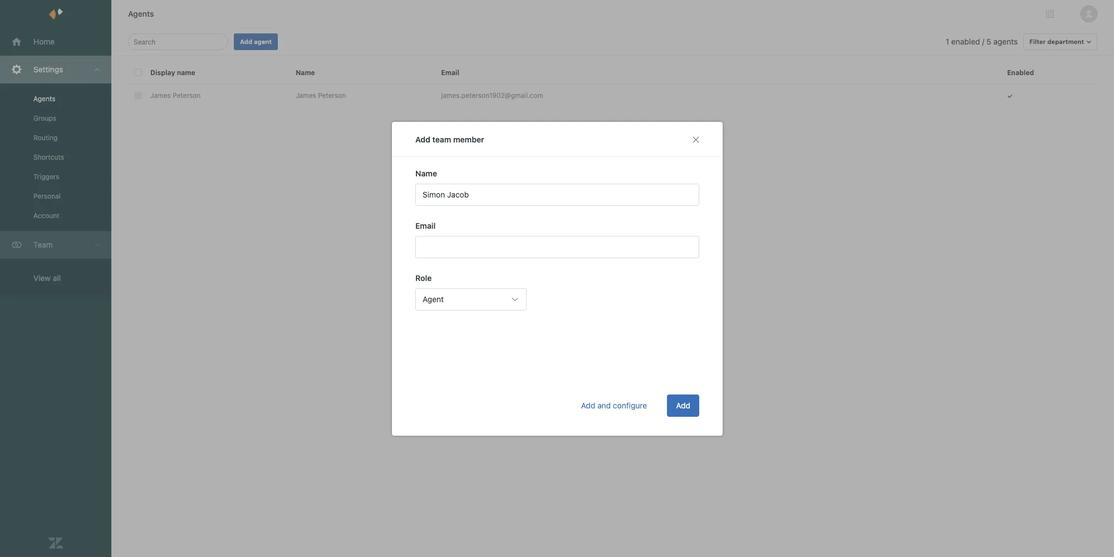 Task type: locate. For each thing, give the bounding box(es) containing it.
view
[[33, 274, 51, 283]]

name
[[296, 68, 315, 77]]

add
[[240, 38, 253, 45]]

home
[[33, 37, 55, 46]]

0 horizontal spatial james
[[150, 91, 171, 100]]

1 vertical spatial agents
[[33, 95, 55, 103]]

account
[[33, 212, 59, 220]]

0 horizontal spatial peterson
[[173, 91, 201, 100]]

james
[[150, 91, 171, 100], [296, 91, 316, 100]]

shortcuts
[[33, 153, 64, 162]]

1 horizontal spatial james
[[296, 91, 316, 100]]

james peterson down name
[[296, 91, 346, 100]]

0 horizontal spatial james peterson
[[150, 91, 201, 100]]

peterson
[[173, 91, 201, 100], [318, 91, 346, 100]]

james down display
[[150, 91, 171, 100]]

1 james from the left
[[150, 91, 171, 100]]

1 horizontal spatial agents
[[128, 9, 154, 18]]

5
[[987, 37, 992, 46]]

0 horizontal spatial agents
[[33, 95, 55, 103]]

personal
[[33, 192, 61, 201]]

1 peterson from the left
[[173, 91, 201, 100]]

agents up groups
[[33, 95, 55, 103]]

1 horizontal spatial james peterson
[[296, 91, 346, 100]]

agents up search text box
[[128, 9, 154, 18]]

name
[[177, 68, 195, 77]]

filter department button
[[1024, 33, 1098, 50]]

team
[[33, 240, 53, 250]]

0 vertical spatial agents
[[128, 9, 154, 18]]

agents
[[128, 9, 154, 18], [33, 95, 55, 103]]

james down name
[[296, 91, 316, 100]]

james peterson down display name
[[150, 91, 201, 100]]

james peterson
[[150, 91, 201, 100], [296, 91, 346, 100]]

groups
[[33, 114, 56, 123]]

2 james peterson from the left
[[296, 91, 346, 100]]

settings
[[33, 65, 63, 74]]

agents
[[994, 37, 1019, 46]]

Search text field
[[134, 35, 220, 48]]

add agent
[[240, 38, 272, 45]]

2 james from the left
[[296, 91, 316, 100]]

routing
[[33, 134, 58, 142]]

james.peterson1902@gmail.com
[[441, 91, 544, 100]]

1 horizontal spatial peterson
[[318, 91, 346, 100]]

display name
[[150, 68, 195, 77]]

display
[[150, 68, 175, 77]]

enabled
[[1008, 68, 1035, 77]]

filter
[[1030, 38, 1047, 45]]



Task type: vqa. For each thing, say whether or not it's contained in the screenshot.
View
yes



Task type: describe. For each thing, give the bounding box(es) containing it.
enabled
[[952, 37, 981, 46]]

1 james peterson from the left
[[150, 91, 201, 100]]

filter department
[[1030, 38, 1085, 45]]

1
[[946, 37, 950, 46]]

/
[[983, 37, 985, 46]]

email
[[441, 68, 460, 77]]

all
[[53, 274, 61, 283]]

zendesk products image
[[1047, 10, 1055, 18]]

triggers
[[33, 173, 59, 181]]

department
[[1048, 38, 1085, 45]]

1 enabled / 5 agents
[[946, 37, 1019, 46]]

agent
[[254, 38, 272, 45]]

2 peterson from the left
[[318, 91, 346, 100]]

add agent button
[[234, 33, 278, 50]]

view all
[[33, 274, 61, 283]]



